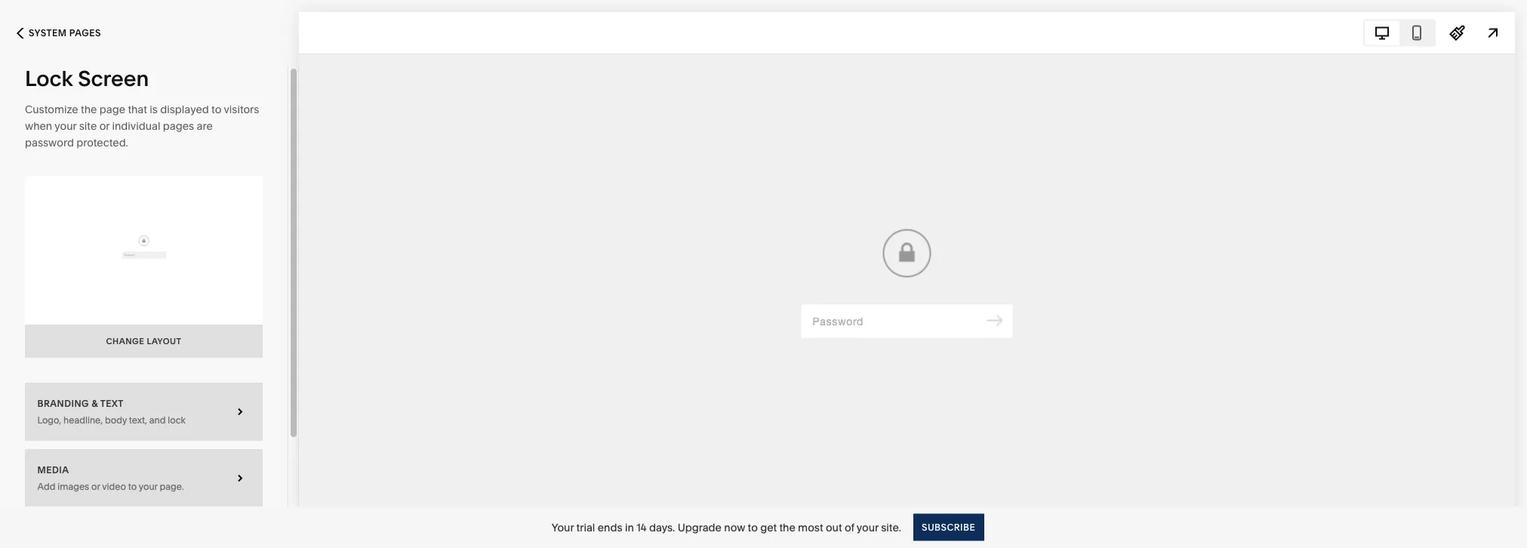 Task type: vqa. For each thing, say whether or not it's contained in the screenshot.
second $ from right
no



Task type: describe. For each thing, give the bounding box(es) containing it.
body
[[105, 414, 127, 425]]

your inside the media add images or video to your page.
[[139, 481, 158, 492]]

pages
[[69, 28, 101, 39]]

2 vertical spatial your
[[857, 521, 879, 534]]

in
[[625, 521, 634, 534]]

branding & text logo, headline, body text, and lock
[[37, 398, 186, 425]]

branding
[[37, 398, 89, 409]]

layout
[[147, 336, 182, 346]]

are
[[197, 120, 213, 133]]

your trial ends in 14 days. upgrade now to get the most out of your site.
[[552, 521, 902, 534]]

change
[[106, 336, 145, 346]]

text,
[[129, 414, 147, 425]]

or inside the media add images or video to your page.
[[91, 481, 100, 492]]

customize the page that is displayed to visitors when your site or individual pages are password protected.
[[25, 103, 259, 149]]

&
[[92, 398, 98, 409]]

protected.
[[76, 136, 128, 149]]

screen
[[78, 66, 149, 91]]

media
[[37, 464, 69, 475]]

get
[[760, 521, 777, 534]]

and
[[149, 414, 166, 425]]

now
[[724, 521, 745, 534]]

lock screen
[[25, 66, 149, 91]]

lock full center 01 image
[[25, 176, 263, 325]]

to inside the media add images or video to your page.
[[128, 481, 137, 492]]

change layout
[[106, 336, 182, 346]]

14
[[637, 521, 647, 534]]

displayed
[[160, 103, 209, 116]]

site
[[79, 120, 97, 133]]

days.
[[649, 521, 675, 534]]

headline,
[[63, 414, 103, 425]]

your inside 'customize the page that is displayed to visitors when your site or individual pages are password protected.'
[[55, 120, 77, 133]]

1 vertical spatial the
[[780, 521, 796, 534]]



Task type: locate. For each thing, give the bounding box(es) containing it.
0 vertical spatial or
[[99, 120, 110, 133]]

trial
[[577, 521, 595, 534]]

0 horizontal spatial to
[[128, 481, 137, 492]]

2 vertical spatial to
[[748, 521, 758, 534]]

2 horizontal spatial your
[[857, 521, 879, 534]]

1 vertical spatial or
[[91, 481, 100, 492]]

0 horizontal spatial your
[[55, 120, 77, 133]]

the right get
[[780, 521, 796, 534]]

0 horizontal spatial the
[[81, 103, 97, 116]]

the inside 'customize the page that is displayed to visitors when your site or individual pages are password protected.'
[[81, 103, 97, 116]]

or right site
[[99, 120, 110, 133]]

lock
[[168, 414, 186, 425]]

1 horizontal spatial to
[[211, 103, 221, 116]]

your down "customize"
[[55, 120, 77, 133]]

or
[[99, 120, 110, 133], [91, 481, 100, 492]]

the
[[81, 103, 97, 116], [780, 521, 796, 534]]

to left get
[[748, 521, 758, 534]]

1 vertical spatial to
[[128, 481, 137, 492]]

or left video
[[91, 481, 100, 492]]

change layout link
[[25, 176, 263, 358]]

to
[[211, 103, 221, 116], [128, 481, 137, 492], [748, 521, 758, 534]]

that
[[128, 103, 147, 116]]

lock
[[25, 66, 73, 91]]

pages
[[163, 120, 194, 133]]

images
[[58, 481, 89, 492]]

1 vertical spatial your
[[139, 481, 158, 492]]

media add images or video to your page.
[[37, 464, 184, 492]]

the up site
[[81, 103, 97, 116]]

is
[[150, 103, 158, 116]]

site.
[[881, 521, 902, 534]]

ends
[[598, 521, 623, 534]]

when
[[25, 120, 52, 133]]

system pages
[[29, 28, 101, 39]]

text
[[100, 398, 124, 409]]

2 horizontal spatial to
[[748, 521, 758, 534]]

your
[[55, 120, 77, 133], [139, 481, 158, 492], [857, 521, 879, 534]]

1 horizontal spatial your
[[139, 481, 158, 492]]

or inside 'customize the page that is displayed to visitors when your site or individual pages are password protected.'
[[99, 120, 110, 133]]

your right 'of'
[[857, 521, 879, 534]]

out
[[826, 521, 842, 534]]

of
[[845, 521, 855, 534]]

individual
[[112, 120, 160, 133]]

password
[[25, 136, 74, 149]]

to right video
[[128, 481, 137, 492]]

add
[[37, 481, 55, 492]]

visitors
[[224, 103, 259, 116]]

upgrade
[[678, 521, 722, 534]]

0 vertical spatial your
[[55, 120, 77, 133]]

page.
[[160, 481, 184, 492]]

logo,
[[37, 414, 61, 425]]

0 vertical spatial to
[[211, 103, 221, 116]]

customize
[[25, 103, 78, 116]]

most
[[798, 521, 823, 534]]

system pages button
[[0, 17, 118, 50]]

subscribe
[[922, 522, 976, 533]]

tab list
[[1365, 21, 1435, 45]]

page
[[99, 103, 125, 116]]

system
[[29, 28, 67, 39]]

to inside 'customize the page that is displayed to visitors when your site or individual pages are password protected.'
[[211, 103, 221, 116]]

video
[[102, 481, 126, 492]]

0 vertical spatial the
[[81, 103, 97, 116]]

your left page.
[[139, 481, 158, 492]]

your
[[552, 521, 574, 534]]

to up are
[[211, 103, 221, 116]]

1 horizontal spatial the
[[780, 521, 796, 534]]

subscribe button
[[914, 514, 984, 541]]



